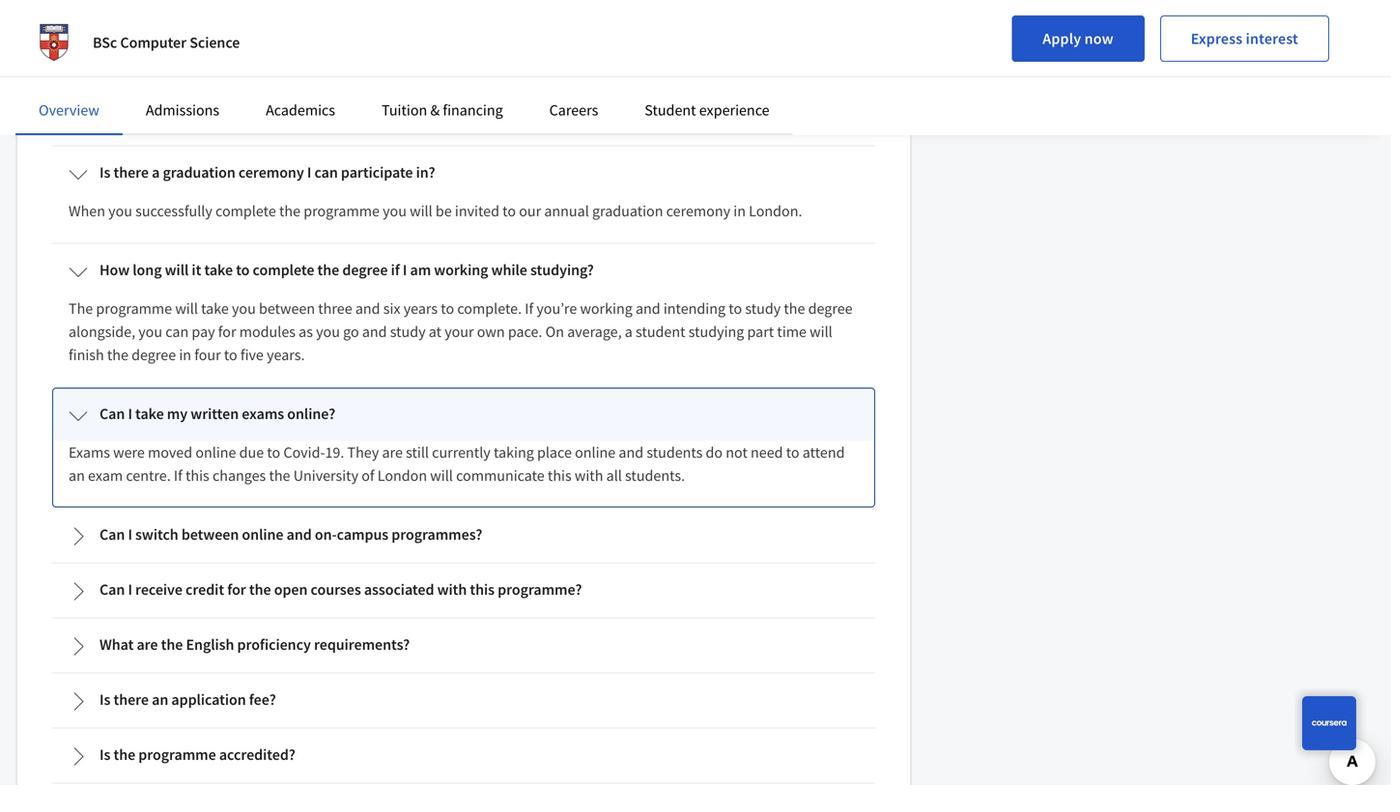 Task type: describe. For each thing, give the bounding box(es) containing it.
if inside the programme will take you between three and six years to complete. if you're working and intending to study the degree alongside, you can pay for modules as you go and study at your own pace. on average, a student studying part time will finish the degree in four to five years.
[[525, 299, 534, 318]]

to left our
[[503, 202, 516, 221]]

programme inside dropdown button
[[138, 745, 216, 765]]

online up the changes
[[195, 443, 236, 462]]

online inside dropdown button
[[242, 525, 284, 545]]

i for can i switch between online and on-campus programmes?‎
[[128, 525, 132, 545]]

2 horizontal spatial this
[[548, 466, 572, 486]]

is
[[259, 81, 269, 100]]

what are the english proficiency requirements? button
[[53, 620, 874, 672]]

studying
[[689, 322, 744, 342]]

name
[[209, 19, 246, 38]]

i for can i receive credit for the open courses associated with this programme?‎
[[128, 580, 132, 600]]

and right go
[[362, 322, 387, 342]]

have
[[288, 58, 319, 77]]

you inside 'your certificate will show that you have successfully completed the bachelor of science in computer science. it will also show that the awarding body is the university of london with academic direction provided by goldsmiths, university of london. the certificate does not mention coursera or online study.'
[[261, 58, 285, 77]]

is for is there a graduation ceremony i can participate in?
[[100, 163, 110, 182]]

apply now button
[[1012, 15, 1145, 62]]

university of london logo image
[[31, 19, 77, 66]]

to right need in the bottom of the page
[[786, 443, 800, 462]]

an inside dropdown button
[[152, 690, 168, 710]]

not inside exams were moved online due to covid-19. they are still currently taking place online and students do not need to attend an exam centre. if this changes the university of london will communicate this with all students.
[[726, 443, 748, 462]]

how
[[100, 260, 130, 280]]

your
[[445, 322, 474, 342]]

is there a graduation ceremony i can participate in?
[[100, 163, 435, 182]]

credit
[[186, 580, 224, 600]]

between inside the programme will take you between three and six years to complete. if you're working and intending to study the degree alongside, you can pay for modules as you go and study at your own pace. on average, a student studying part time will finish the degree in four to five years.
[[259, 299, 315, 318]]

to up studying
[[729, 299, 742, 318]]

on
[[326, 19, 343, 38]]

in inside 'your certificate will show that you have successfully completed the bachelor of science in computer science. it will also show that the awarding body is the university of london with academic direction provided by goldsmiths, university of london. the certificate does not mention coursera or online study.'
[[628, 58, 640, 77]]

with inside 'your certificate will show that you have successfully completed the bachelor of science in computer science. it will also show that the awarding body is the university of london with academic direction provided by goldsmiths, university of london. the certificate does not mention coursera or online study.'
[[434, 81, 462, 100]]

will right it
[[781, 58, 803, 77]]

does
[[220, 104, 251, 123]]

can i receive credit for the open courses associated with this programme?‎ button
[[53, 565, 874, 617]]

students
[[647, 443, 703, 462]]

overview
[[39, 100, 99, 120]]

or
[[398, 104, 412, 123]]

as
[[299, 322, 313, 342]]

student experience link
[[645, 100, 770, 120]]

awarding
[[160, 81, 220, 100]]

still
[[406, 443, 429, 462]]

campus
[[337, 525, 389, 545]]

goldsmiths,
[[672, 81, 749, 100]]

university inside exams were moved online due to covid-19. they are still currently taking place online and students do not need to attend an exam centre. if this changes the university of london will communicate this with all students.
[[293, 466, 359, 486]]

all
[[606, 466, 622, 486]]

tuition
[[382, 100, 427, 120]]

certificate?‎
[[418, 19, 491, 38]]

&
[[430, 100, 440, 120]]

the up "time"
[[784, 299, 805, 318]]

1 vertical spatial graduation
[[592, 202, 663, 221]]

in inside the programme will take you between three and six years to complete. if you're working and intending to study the degree alongside, you can pay for modules as you go and study at your own pace. on average, a student studying part time will finish the degree in four to five years.
[[179, 345, 191, 365]]

completed
[[402, 58, 471, 77]]

take inside the programme will take you between three and six years to complete. if you're working and intending to study the degree alongside, you can pay for modules as you go and study at your own pace. on average, a student studying part time will finish the degree in four to five years.
[[201, 299, 229, 318]]

the left english
[[161, 635, 183, 655]]

student experience
[[645, 100, 770, 120]]

overview link
[[39, 100, 99, 120]]

how long will it take to complete the degree if i am working while studying?‎ button
[[53, 245, 874, 297]]

university down it
[[752, 81, 818, 100]]

can for can i receive credit for the open courses associated with this programme?‎
[[100, 580, 125, 600]]

and left six
[[355, 299, 380, 318]]

careers link
[[549, 100, 598, 120]]

programme?‎
[[498, 580, 582, 600]]

successfully inside 'your certificate will show that you have successfully completed the bachelor of science in computer science. it will also show that the awarding body is the university of london with academic direction provided by goldsmiths, university of london. the certificate does not mention coursera or online study.'
[[322, 58, 399, 77]]

i for can i take my written exams online?‎
[[128, 404, 132, 424]]

admissions link
[[146, 100, 219, 120]]

can inside the programme will take you between three and six years to complete. if you're working and intending to study the degree alongside, you can pay for modules as you go and study at your own pace. on average, a student studying part time will finish the degree in four to five years.
[[165, 322, 189, 342]]

of down 'also'
[[821, 81, 834, 100]]

apply
[[1043, 29, 1081, 48]]

will inside exams were moved online due to covid-19. they are still currently taking place online and students do not need to attend an exam centre. if this changes the university of london will communicate this with all students.
[[430, 466, 453, 486]]

this inside dropdown button
[[470, 580, 495, 600]]

for inside dropdown button
[[227, 580, 246, 600]]

apply now
[[1043, 29, 1114, 48]]

modules
[[239, 322, 296, 342]]

0 horizontal spatial science
[[190, 33, 240, 52]]

accredited?‎
[[219, 745, 296, 765]]

fee?‎
[[249, 690, 276, 710]]

when
[[69, 202, 105, 221]]

1 vertical spatial london.
[[749, 202, 802, 221]]

programmes?‎
[[392, 525, 482, 545]]

they
[[347, 443, 379, 462]]

take inside how long will it take to complete the degree if i am working while studying?‎ dropdown button
[[204, 260, 233, 280]]

for inside the programme will take you between three and six years to complete. if you're working and intending to study the degree alongside, you can pay for modules as you go and study at your own pace. on average, a student studying part time will finish the degree in four to five years.
[[218, 322, 236, 342]]

when you successfully complete the programme you will be invited to our annual graduation ceremony in london.
[[69, 202, 802, 221]]

can i receive credit for the open courses associated with this programme?‎
[[100, 580, 582, 600]]

science.
[[712, 58, 765, 77]]

intending
[[664, 299, 726, 318]]

you down participate
[[383, 202, 407, 221]]

to up your
[[441, 299, 454, 318]]

time
[[777, 322, 807, 342]]

will left be at the left of page
[[410, 202, 433, 221]]

own
[[477, 322, 505, 342]]

complete.
[[457, 299, 522, 318]]

attend
[[803, 443, 845, 462]]

is for is there an application fee?‎
[[100, 690, 110, 710]]

is there an application fee?‎ button
[[53, 675, 874, 727]]

1 list item from the top
[[52, 0, 875, 1]]

and inside dropdown button
[[287, 525, 312, 545]]

2 horizontal spatial in
[[734, 202, 746, 221]]

to left five
[[224, 345, 237, 365]]

were
[[113, 443, 145, 462]]

are inside exams were moved online due to covid-19. they are still currently taking place online and students do not need to attend an exam centre. if this changes the university of london will communicate this with all students.
[[382, 443, 403, 462]]

express
[[1191, 29, 1243, 48]]

the down is there an application fee?‎
[[113, 745, 135, 765]]

academics
[[266, 100, 335, 120]]

three
[[318, 299, 352, 318]]

communicate
[[456, 466, 545, 486]]

direction
[[531, 81, 589, 100]]

the up academic
[[474, 58, 496, 77]]

six
[[383, 299, 401, 318]]

student
[[636, 322, 686, 342]]

financing
[[443, 100, 503, 120]]

invited
[[455, 202, 500, 221]]

do
[[706, 443, 723, 462]]

pace.
[[508, 322, 542, 342]]

experience
[[699, 100, 770, 120]]

0 vertical spatial programme
[[304, 202, 380, 221]]

also
[[806, 58, 833, 77]]

london inside exams were moved online due to covid-19. they are still currently taking place online and students do not need to attend an exam centre. if this changes the university of london will communicate this with all students.
[[378, 466, 427, 486]]

application
[[171, 690, 246, 710]]

exams
[[242, 404, 284, 424]]

academic
[[465, 81, 528, 100]]

1 vertical spatial successfully
[[135, 202, 212, 221]]

will up pay on the top
[[175, 299, 198, 318]]

tuition & financing link
[[382, 100, 503, 120]]

the right is
[[273, 81, 294, 100]]

is the programme accredited?‎
[[100, 745, 296, 765]]

how long will it take to complete the degree if i am working while studying?‎
[[100, 260, 594, 280]]

of up the direction
[[559, 58, 572, 77]]

you right as
[[316, 322, 340, 342]]

coursera
[[337, 104, 395, 123]]

1 horizontal spatial study
[[745, 299, 781, 318]]

is there an application fee?‎
[[100, 690, 276, 710]]

can i take my written exams online?‎
[[100, 404, 335, 424]]

1 vertical spatial my
[[167, 404, 188, 424]]

while
[[491, 260, 527, 280]]

it
[[192, 260, 201, 280]]

the inside the programme will take you between three and six years to complete. if you're working and intending to study the degree alongside, you can pay for modules as you go and study at your own pace. on average, a student studying part time will finish the degree in four to five years.
[[69, 299, 93, 318]]

at
[[429, 322, 442, 342]]

1 vertical spatial certificate
[[153, 104, 217, 123]]

0 vertical spatial certificate
[[101, 58, 165, 77]]

interest
[[1246, 29, 1299, 48]]

graduation inside dropdown button
[[163, 163, 236, 182]]



Task type: vqa. For each thing, say whether or not it's contained in the screenshot.
Course
no



Task type: locate. For each thing, give the bounding box(es) containing it.
by
[[653, 81, 669, 100]]

2 there from the top
[[113, 690, 149, 710]]

science
[[190, 33, 240, 52], [575, 58, 625, 77]]

certificate down the awarding
[[153, 104, 217, 123]]

can for can i switch between online and on-campus programmes?‎
[[100, 525, 125, 545]]

2 vertical spatial programme
[[138, 745, 216, 765]]

london inside 'your certificate will show that you have successfully completed the bachelor of science in computer science. it will also show that the awarding body is the university of london with academic direction provided by goldsmiths, university of london. the certificate does not mention coursera or online study.'
[[381, 81, 431, 100]]

between inside dropdown button
[[181, 525, 239, 545]]

3 can from the top
[[100, 580, 125, 600]]

there for an
[[113, 690, 149, 710]]

there
[[113, 163, 149, 182], [113, 690, 149, 710]]

student
[[645, 100, 696, 120]]

not inside 'your certificate will show that you have successfully completed the bachelor of science in computer science. it will also show that the awarding body is the university of london with academic direction provided by goldsmiths, university of london. the certificate does not mention coursera or online study.'
[[254, 104, 276, 123]]

19.
[[325, 443, 344, 462]]

with inside exams were moved online due to covid-19. they are still currently taking place online and students do not need to attend an exam centre. if this changes the university of london will communicate this with all students.
[[575, 466, 603, 486]]

institution
[[137, 19, 206, 38]]

can left pay on the top
[[165, 322, 189, 342]]

ceremony
[[239, 163, 304, 182], [666, 202, 731, 221]]

of
[[559, 58, 572, 77], [365, 81, 378, 100], [821, 81, 834, 100], [362, 466, 374, 486]]

am
[[410, 260, 431, 280]]

will right name
[[249, 19, 273, 38]]

1 vertical spatial a
[[625, 322, 633, 342]]

open
[[274, 580, 308, 600]]

2 vertical spatial is
[[100, 745, 110, 765]]

1 vertical spatial science
[[575, 58, 625, 77]]

london. inside 'your certificate will show that you have successfully completed the bachelor of science in computer science. it will also show that the awarding body is the university of london with academic direction provided by goldsmiths, university of london. the certificate does not mention coursera or online study.'
[[69, 104, 122, 123]]

the
[[125, 104, 149, 123], [69, 299, 93, 318]]

1 vertical spatial take
[[201, 299, 229, 318]]

0 horizontal spatial the
[[69, 299, 93, 318]]

1 horizontal spatial london.
[[749, 202, 802, 221]]

currently
[[432, 443, 491, 462]]

is for is the programme accredited?‎
[[100, 745, 110, 765]]

can left receive
[[100, 580, 125, 600]]

1 vertical spatial are
[[137, 635, 158, 655]]

0 horizontal spatial computer
[[120, 33, 187, 52]]

2 vertical spatial in
[[179, 345, 191, 365]]

take
[[204, 260, 233, 280], [201, 299, 229, 318], [135, 404, 164, 424]]

0 horizontal spatial not
[[254, 104, 276, 123]]

0 horizontal spatial graduation
[[163, 163, 236, 182]]

will inside what institution name will appear on my degree certificate?‎ dropdown button
[[249, 19, 273, 38]]

annual
[[544, 202, 589, 221]]

working inside dropdown button
[[434, 260, 488, 280]]

complete down is there a graduation ceremony i can participate in?
[[215, 202, 276, 221]]

finish
[[69, 345, 104, 365]]

if
[[525, 299, 534, 318], [174, 466, 182, 486]]

in
[[628, 58, 640, 77], [734, 202, 746, 221], [179, 345, 191, 365]]

1 vertical spatial list item
[[52, 783, 875, 786]]

if inside exams were moved online due to covid-19. they are still currently taking place online and students do not need to attend an exam centre. if this changes the university of london will communicate this with all students.
[[174, 466, 182, 486]]

1 vertical spatial an
[[152, 690, 168, 710]]

take inside can i take my written exams online?‎ dropdown button
[[135, 404, 164, 424]]

1 vertical spatial computer
[[643, 58, 709, 77]]

and inside exams were moved online due to covid-19. they are still currently taking place online and students do not need to attend an exam centre. if this changes the university of london will communicate this with all students.
[[619, 443, 644, 462]]

1 horizontal spatial show
[[194, 58, 228, 77]]

1 horizontal spatial that
[[231, 58, 258, 77]]

1 vertical spatial between
[[181, 525, 239, 545]]

2 vertical spatial take
[[135, 404, 164, 424]]

0 vertical spatial computer
[[120, 33, 187, 52]]

0 vertical spatial not
[[254, 104, 276, 123]]

1 vertical spatial with
[[575, 466, 603, 486]]

associated
[[364, 580, 434, 600]]

computer right bsc
[[120, 33, 187, 52]]

between up as
[[259, 299, 315, 318]]

and left on-
[[287, 525, 312, 545]]

bachelor
[[499, 58, 556, 77]]

1 horizontal spatial in
[[628, 58, 640, 77]]

2 is from the top
[[100, 690, 110, 710]]

0 vertical spatial my
[[346, 19, 366, 38]]

1 vertical spatial programme
[[96, 299, 172, 318]]

a inside dropdown button
[[152, 163, 160, 182]]

with inside dropdown button
[[437, 580, 467, 600]]

can inside dropdown button
[[314, 163, 338, 182]]

what are the english proficiency requirements?
[[100, 635, 410, 655]]

will up the awarding
[[168, 58, 191, 77]]

working
[[434, 260, 488, 280], [580, 299, 633, 318]]

1 vertical spatial study
[[390, 322, 426, 342]]

programme down is there an application fee?‎
[[138, 745, 216, 765]]

0 vertical spatial science
[[190, 33, 240, 52]]

can left switch
[[100, 525, 125, 545]]

0 horizontal spatial in
[[179, 345, 191, 365]]

0 vertical spatial with
[[434, 81, 462, 100]]

proficiency
[[237, 635, 311, 655]]

the down the alongside,
[[107, 345, 128, 365]]

that
[[231, 58, 258, 77], [106, 81, 132, 100]]

alongside,
[[69, 322, 135, 342]]

to inside dropdown button
[[236, 260, 250, 280]]

the right overview
[[125, 104, 149, 123]]

what for what institution name will appear on my degree certificate?‎
[[100, 19, 134, 38]]

successfully
[[322, 58, 399, 77], [135, 202, 212, 221]]

if
[[391, 260, 400, 280]]

what for what are the english proficiency requirements?
[[100, 635, 134, 655]]

1 horizontal spatial are
[[382, 443, 403, 462]]

can
[[100, 404, 125, 424], [100, 525, 125, 545], [100, 580, 125, 600]]

science up provided
[[575, 58, 625, 77]]

can
[[314, 163, 338, 182], [165, 322, 189, 342]]

online inside 'your certificate will show that you have successfully completed the bachelor of science in computer science. it will also show that the awarding body is the university of london with academic direction provided by goldsmiths, university of london. the certificate does not mention coursera or online study.'
[[415, 104, 455, 123]]

i up the were
[[128, 404, 132, 424]]

there inside dropdown button
[[113, 163, 149, 182]]

you right when at the top left of page
[[108, 202, 132, 221]]

you're
[[537, 299, 577, 318]]

the down is there a graduation ceremony i can participate in?
[[279, 202, 301, 221]]

programme inside the programme will take you between three and six years to complete. if you're working and intending to study the degree alongside, you can pay for modules as you go and study at your own pace. on average, a student studying part time will finish the degree in four to five years.
[[96, 299, 172, 318]]

four
[[194, 345, 221, 365]]

show up the awarding
[[194, 58, 228, 77]]

0 horizontal spatial can
[[165, 322, 189, 342]]

0 vertical spatial working
[[434, 260, 488, 280]]

list item down is the programme accredited?‎ dropdown button
[[52, 783, 875, 786]]

0 horizontal spatial working
[[434, 260, 488, 280]]

1 vertical spatial london
[[378, 466, 427, 486]]

are down receive
[[137, 635, 158, 655]]

average,
[[567, 322, 622, 342]]

0 horizontal spatial my
[[167, 404, 188, 424]]

0 vertical spatial in
[[628, 58, 640, 77]]

what up is there an application fee?‎
[[100, 635, 134, 655]]

1 vertical spatial what
[[100, 635, 134, 655]]

can for can i take my written exams online?‎
[[100, 404, 125, 424]]

0 vertical spatial for
[[218, 322, 236, 342]]

1 can from the top
[[100, 404, 125, 424]]

1 horizontal spatial between
[[259, 299, 315, 318]]

i down the mention
[[307, 163, 311, 182]]

1 horizontal spatial graduation
[[592, 202, 663, 221]]

0 horizontal spatial between
[[181, 525, 239, 545]]

1 there from the top
[[113, 163, 149, 182]]

0 vertical spatial list item
[[52, 0, 875, 1]]

exams were moved online due to covid-19. they are still currently taking place online and students do not need to attend an exam centre. if this changes the university of london will communicate this with all students.
[[69, 443, 845, 486]]

there for a
[[113, 163, 149, 182]]

1 horizontal spatial ceremony
[[666, 202, 731, 221]]

and up student
[[636, 299, 661, 318]]

are inside dropdown button
[[137, 635, 158, 655]]

a down admissions link
[[152, 163, 160, 182]]

computer up by
[[643, 58, 709, 77]]

0 vertical spatial between
[[259, 299, 315, 318]]

mention
[[279, 104, 334, 123]]

admissions
[[146, 100, 219, 120]]

0 vertical spatial an
[[69, 466, 85, 486]]

programme up the alongside,
[[96, 299, 172, 318]]

due
[[239, 443, 264, 462]]

1 vertical spatial if
[[174, 466, 182, 486]]

1 what from the top
[[100, 19, 134, 38]]

for right credit
[[227, 580, 246, 600]]

i left receive
[[128, 580, 132, 600]]

university up the mention
[[297, 81, 362, 100]]

1 vertical spatial in
[[734, 202, 746, 221]]

careers
[[549, 100, 598, 120]]

will left it
[[165, 260, 189, 280]]

on-
[[315, 525, 337, 545]]

0 vertical spatial the
[[125, 104, 149, 123]]

to right it
[[236, 260, 250, 280]]

you
[[261, 58, 285, 77], [108, 202, 132, 221], [383, 202, 407, 221], [232, 299, 256, 318], [138, 322, 162, 342], [316, 322, 340, 342]]

graduation right annual
[[592, 202, 663, 221]]

0 horizontal spatial ceremony
[[239, 163, 304, 182]]

are left still
[[382, 443, 403, 462]]

study down years
[[390, 322, 426, 342]]

1 vertical spatial working
[[580, 299, 633, 318]]

1 vertical spatial complete
[[253, 260, 314, 280]]

0 vertical spatial study
[[745, 299, 781, 318]]

0 vertical spatial there
[[113, 163, 149, 182]]

university
[[297, 81, 362, 100], [752, 81, 818, 100], [293, 466, 359, 486]]

exam
[[88, 466, 123, 486]]

1 vertical spatial not
[[726, 443, 748, 462]]

for right pay on the top
[[218, 322, 236, 342]]

this
[[185, 466, 209, 486], [548, 466, 572, 486], [470, 580, 495, 600]]

you up is
[[261, 58, 285, 77]]

body
[[223, 81, 256, 100]]

years
[[404, 299, 438, 318]]

1 vertical spatial ceremony
[[666, 202, 731, 221]]

1 horizontal spatial an
[[152, 690, 168, 710]]

there inside dropdown button
[[113, 690, 149, 710]]

0 vertical spatial a
[[152, 163, 160, 182]]

online?‎
[[287, 404, 335, 424]]

certificate down bsc
[[101, 58, 165, 77]]

changes
[[213, 466, 266, 486]]

i right if
[[403, 260, 407, 280]]

english
[[186, 635, 234, 655]]

1 horizontal spatial science
[[575, 58, 625, 77]]

working up average,
[[580, 299, 633, 318]]

1 horizontal spatial successfully
[[322, 58, 399, 77]]

london up "tuition" at the top of page
[[381, 81, 431, 100]]

0 vertical spatial london.
[[69, 104, 122, 123]]

2 what from the top
[[100, 635, 134, 655]]

is inside dropdown button
[[100, 163, 110, 182]]

tuition & financing
[[382, 100, 503, 120]]

will down "currently"
[[430, 466, 453, 486]]

0 vertical spatial what
[[100, 19, 134, 38]]

place
[[537, 443, 572, 462]]

if down moved
[[174, 466, 182, 486]]

complete up modules
[[253, 260, 314, 280]]

will
[[249, 19, 273, 38], [168, 58, 191, 77], [781, 58, 803, 77], [410, 202, 433, 221], [165, 260, 189, 280], [175, 299, 198, 318], [810, 322, 833, 342], [430, 466, 453, 486]]

1 vertical spatial for
[[227, 580, 246, 600]]

2 vertical spatial with
[[437, 580, 467, 600]]

you up modules
[[232, 299, 256, 318]]

ceremony inside dropdown button
[[239, 163, 304, 182]]

the
[[474, 58, 496, 77], [136, 81, 157, 100], [273, 81, 294, 100], [279, 202, 301, 221], [317, 260, 339, 280], [784, 299, 805, 318], [107, 345, 128, 365], [269, 466, 290, 486], [249, 580, 271, 600], [161, 635, 183, 655], [113, 745, 135, 765]]

bsc computer science
[[93, 33, 240, 52]]

0 horizontal spatial show
[[69, 81, 103, 100]]

the down covid- at bottom
[[269, 466, 290, 486]]

taking
[[494, 443, 534, 462]]

what left institution in the top left of the page
[[100, 19, 134, 38]]

can i switch between online and on-campus programmes?‎ button
[[53, 510, 874, 562]]

1 vertical spatial is
[[100, 690, 110, 710]]

0 vertical spatial can
[[314, 163, 338, 182]]

0 horizontal spatial study
[[390, 322, 426, 342]]

my left written
[[167, 404, 188, 424]]

london.
[[69, 104, 122, 123], [749, 202, 802, 221]]

0 vertical spatial can
[[100, 404, 125, 424]]

study.
[[458, 104, 497, 123]]

online up all at the bottom of page
[[575, 443, 616, 462]]

0 vertical spatial if
[[525, 299, 534, 318]]

of up coursera
[[365, 81, 378, 100]]

0 horizontal spatial a
[[152, 163, 160, 182]]

if up the pace.
[[525, 299, 534, 318]]

1 vertical spatial show
[[69, 81, 103, 100]]

1 horizontal spatial the
[[125, 104, 149, 123]]

you right the alongside,
[[138, 322, 162, 342]]

and up all at the bottom of page
[[619, 443, 644, 462]]

1 horizontal spatial my
[[346, 19, 366, 38]]

that up body
[[231, 58, 258, 77]]

working right am
[[434, 260, 488, 280]]

2 can from the top
[[100, 525, 125, 545]]

computer inside 'your certificate will show that you have successfully completed the bachelor of science in computer science. it will also show that the awarding body is the university of london with academic direction provided by goldsmiths, university of london. the certificate does not mention coursera or online study.'
[[643, 58, 709, 77]]

science inside 'your certificate will show that you have successfully completed the bachelor of science in computer science. it will also show that the awarding body is the university of london with academic direction provided by goldsmiths, university of london. the certificate does not mention coursera or online study.'
[[575, 58, 625, 77]]

the up the alongside,
[[69, 299, 93, 318]]

0 vertical spatial show
[[194, 58, 228, 77]]

1 horizontal spatial can
[[314, 163, 338, 182]]

a
[[152, 163, 160, 182], [625, 322, 633, 342]]

is the programme accredited?‎ button
[[53, 730, 874, 782]]

a inside the programme will take you between three and six years to complete. if you're working and intending to study the degree alongside, you can pay for modules as you go and study at your own pace. on average, a student studying part time will finish the degree in four to five years.
[[625, 322, 633, 342]]

now
[[1085, 29, 1114, 48]]

london down still
[[378, 466, 427, 486]]

0 vertical spatial london
[[381, 81, 431, 100]]

0 horizontal spatial successfully
[[135, 202, 212, 221]]

there down admissions
[[113, 163, 149, 182]]

2 list item from the top
[[52, 783, 875, 786]]

0 horizontal spatial are
[[137, 635, 158, 655]]

take right it
[[204, 260, 233, 280]]

the left open
[[249, 580, 271, 600]]

appear
[[276, 19, 323, 38]]

1 vertical spatial the
[[69, 299, 93, 318]]

and
[[355, 299, 380, 318], [636, 299, 661, 318], [362, 322, 387, 342], [619, 443, 644, 462], [287, 525, 312, 545]]

not down is
[[254, 104, 276, 123]]

i left switch
[[128, 525, 132, 545]]

will right "time"
[[810, 322, 833, 342]]

complete inside dropdown button
[[253, 260, 314, 280]]

1 horizontal spatial a
[[625, 322, 633, 342]]

the programme will take you between three and six years to complete. if you're working and intending to study the degree alongside, you can pay for modules as you go and study at your own pace. on average, a student studying part time will finish the degree in four to five years.
[[69, 299, 853, 365]]

can i switch between online and on-campus programmes?‎
[[100, 525, 482, 545]]

between right switch
[[181, 525, 239, 545]]

a left student
[[625, 322, 633, 342]]

provided
[[592, 81, 650, 100]]

list item
[[52, 0, 875, 1], [52, 783, 875, 786]]

with
[[434, 81, 462, 100], [575, 466, 603, 486], [437, 580, 467, 600]]

2 vertical spatial can
[[100, 580, 125, 600]]

the up three
[[317, 260, 339, 280]]

the up admissions
[[136, 81, 157, 100]]

i inside dropdown button
[[307, 163, 311, 182]]

the inside 'your certificate will show that you have successfully completed the bachelor of science in computer science. it will also show that the awarding body is the university of london with academic direction provided by goldsmiths, university of london. the certificate does not mention coursera or online study.'
[[125, 104, 149, 123]]

five
[[241, 345, 264, 365]]

0 vertical spatial successfully
[[322, 58, 399, 77]]

studying?‎
[[530, 260, 594, 280]]

your
[[69, 58, 97, 77]]

study up part
[[745, 299, 781, 318]]

0 vertical spatial that
[[231, 58, 258, 77]]

0 horizontal spatial london.
[[69, 104, 122, 123]]

moved
[[148, 443, 192, 462]]

take up moved
[[135, 404, 164, 424]]

is there a graduation ceremony i can participate in? button
[[53, 147, 874, 200]]

an down exams
[[69, 466, 85, 486]]

an inside exams were moved online due to covid-19. they are still currently taking place online and students do not need to attend an exam centre. if this changes the university of london will communicate this with all students.
[[69, 466, 85, 486]]

is
[[100, 163, 110, 182], [100, 690, 110, 710], [100, 745, 110, 765]]

written
[[191, 404, 239, 424]]

my right on
[[346, 19, 366, 38]]

working inside the programme will take you between three and six years to complete. if you're working and intending to study the degree alongside, you can pay for modules as you go and study at your own pace. on average, a student studying part time will finish the degree in four to five years.
[[580, 299, 633, 318]]

1 vertical spatial can
[[165, 322, 189, 342]]

pay
[[192, 322, 215, 342]]

university down 19.
[[293, 466, 359, 486]]

0 vertical spatial are
[[382, 443, 403, 462]]

1 horizontal spatial this
[[470, 580, 495, 600]]

0 horizontal spatial an
[[69, 466, 85, 486]]

an left application
[[152, 690, 168, 710]]

with left all at the bottom of page
[[575, 466, 603, 486]]

in?
[[416, 163, 435, 182]]

will inside how long will it take to complete the degree if i am working while studying?‎ dropdown button
[[165, 260, 189, 280]]

with up tuition & financing link
[[434, 81, 462, 100]]

0 horizontal spatial that
[[106, 81, 132, 100]]

online right the or
[[415, 104, 455, 123]]

0 horizontal spatial this
[[185, 466, 209, 486]]

go
[[343, 322, 359, 342]]

the inside exams were moved online due to covid-19. they are still currently taking place online and students do not need to attend an exam centre. if this changes the university of london will communicate this with all students.
[[269, 466, 290, 486]]

online up open
[[242, 525, 284, 545]]

0 vertical spatial complete
[[215, 202, 276, 221]]

can up the were
[[100, 404, 125, 424]]

3 is from the top
[[100, 745, 110, 765]]

1 is from the top
[[100, 163, 110, 182]]

to right due
[[267, 443, 280, 462]]

academics link
[[266, 100, 335, 120]]

successfully down on
[[322, 58, 399, 77]]

of inside exams were moved online due to covid-19. they are still currently taking place online and students do not need to attend an exam centre. if this changes the university of london will communicate this with all students.
[[362, 466, 374, 486]]

students.
[[625, 466, 685, 486]]

1 vertical spatial there
[[113, 690, 149, 710]]

graduation
[[163, 163, 236, 182], [592, 202, 663, 221]]

this down can i switch between online and on-campus programmes?‎ dropdown button
[[470, 580, 495, 600]]

express interest button
[[1160, 15, 1330, 62]]

with right associated
[[437, 580, 467, 600]]

this down moved
[[185, 466, 209, 486]]

0 vertical spatial ceremony
[[239, 163, 304, 182]]



